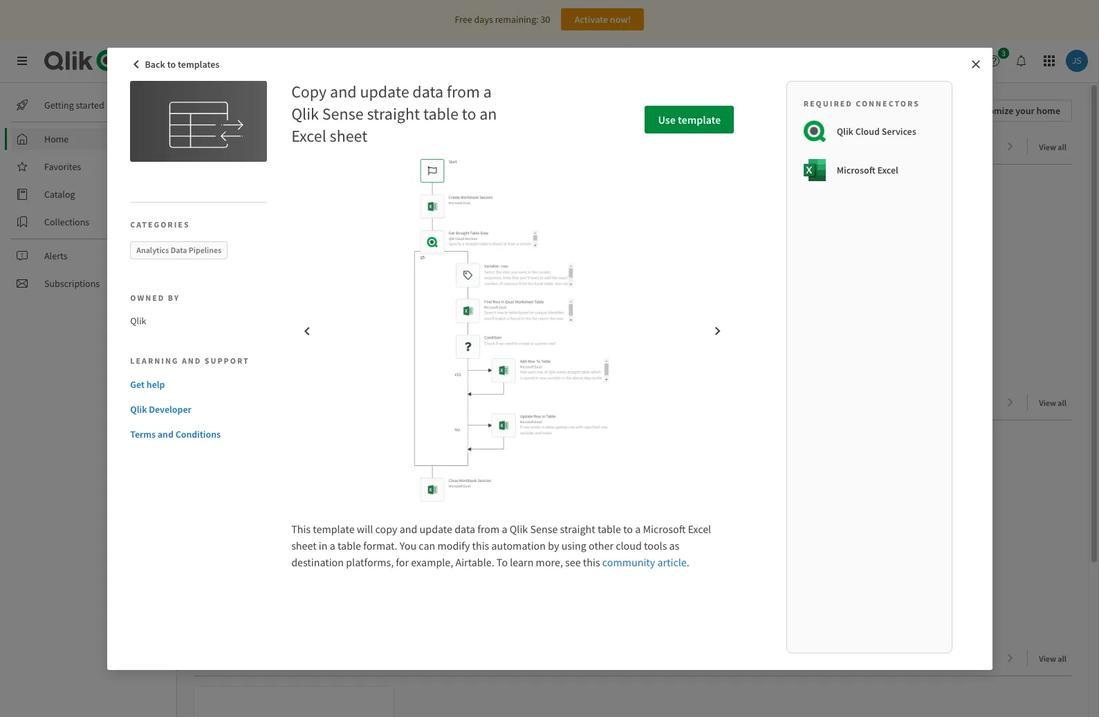Task type: locate. For each thing, give the bounding box(es) containing it.
2 all from the top
[[1059, 398, 1067, 408]]

1 vertical spatial view all link
[[1040, 394, 1073, 411]]

2 vertical spatial excel
[[688, 522, 712, 536]]

home up the move collection image
[[194, 100, 236, 121]]

table up the other
[[598, 522, 622, 536]]

qlik inside copy and update data from a qlik sense straight table to an excel sheet
[[292, 103, 319, 124]]

by right owned
[[168, 292, 180, 303]]

to learn more, see this community article .
[[495, 555, 690, 569]]

qlik down owned
[[130, 315, 146, 327]]

an
[[480, 103, 497, 124]]

can
[[419, 539, 436, 553]]

0 horizontal spatial template
[[313, 522, 355, 536]]

to inside home main content
[[270, 138, 283, 156]]

sense up automation
[[531, 522, 558, 536]]

by up more,
[[548, 539, 560, 553]]

0 vertical spatial from
[[447, 81, 480, 102]]

1 vertical spatial microsoft
[[643, 522, 686, 536]]

3 view all link from the top
[[1040, 650, 1073, 667]]

1 vertical spatial sheet
[[292, 539, 317, 553]]

0 horizontal spatial sheet
[[292, 539, 317, 553]]

as
[[670, 539, 680, 553]]

qlik down copy in the left of the page
[[292, 103, 319, 124]]

conditions
[[176, 429, 221, 441]]

0 vertical spatial sense
[[322, 103, 364, 124]]

to right back
[[167, 58, 176, 70]]

personal element
[[283, 545, 305, 568]]

microsoft up tools
[[643, 522, 686, 536]]

2 view all from the top
[[1040, 398, 1067, 408]]

0 vertical spatial straight
[[367, 103, 420, 124]]

1 vertical spatial analytics
[[213, 138, 267, 156]]

1 horizontal spatial excel
[[688, 522, 712, 536]]

0 horizontal spatial home
[[44, 133, 69, 145]]

1 vertical spatial straight
[[560, 522, 596, 536]]

1 vertical spatial from
[[478, 522, 500, 536]]

cloud
[[856, 125, 880, 137]]

to
[[497, 555, 508, 569]]

1 vertical spatial view all
[[1040, 398, 1067, 408]]

microsoft down cloud
[[837, 164, 876, 176]]

alerts link
[[11, 245, 166, 267]]

analytics services element
[[136, 52, 239, 69]]

favorites
[[44, 161, 81, 173]]

2 vertical spatial analytics
[[137, 245, 169, 255]]

all
[[1059, 142, 1067, 152], [1059, 398, 1067, 408], [1059, 654, 1067, 665]]

0 vertical spatial by
[[168, 292, 180, 303]]

customize your home button
[[945, 100, 1073, 122]]

1 horizontal spatial table
[[424, 103, 459, 124]]

owned
[[130, 292, 165, 303]]

template up in
[[313, 522, 355, 536]]

template inside this template will copy and update data from a qlik sense straight table to a microsoft excel sheet in a table format. you can modify this automation by using other cloud tools as destination platforms, for example, airtable.
[[313, 522, 355, 536]]

sense inside copy and update data from a qlik sense straight table to an excel sheet
[[322, 103, 364, 124]]

1 horizontal spatial sheet
[[330, 125, 368, 146]]

explore
[[285, 138, 330, 156]]

support
[[205, 356, 250, 366]]

community
[[603, 555, 656, 569]]

analytics inside home main content
[[213, 138, 267, 156]]

other
[[589, 539, 614, 553]]

update
[[360, 81, 409, 102], [420, 522, 453, 536]]

see
[[566, 555, 581, 569]]

1 horizontal spatial home
[[194, 100, 236, 121]]

activate now!
[[575, 13, 631, 26]]

1 horizontal spatial template
[[678, 112, 721, 126]]

excel inside copy and update data from a qlik sense straight table to an excel sheet
[[292, 125, 327, 146]]

to
[[167, 58, 176, 70], [462, 103, 477, 124], [270, 138, 283, 156], [624, 522, 633, 536]]

microsoft inside this template will copy and update data from a qlik sense straight table to a microsoft excel sheet in a table format. you can modify this automation by using other cloud tools as destination platforms, for example, airtable.
[[643, 522, 686, 536]]

from up an
[[447, 81, 480, 102]]

qlik down get
[[130, 404, 147, 416]]

to inside this template will copy and update data from a qlik sense straight table to a microsoft excel sheet in a table format. you can modify this automation by using other cloud tools as destination platforms, for example, airtable.
[[624, 522, 633, 536]]

0 vertical spatial all
[[1059, 142, 1067, 152]]

0 horizontal spatial this
[[472, 539, 490, 553]]

free
[[455, 13, 473, 26]]

get help
[[130, 379, 165, 391]]

qlik left cloud
[[837, 125, 854, 137]]

0 horizontal spatial microsoft
[[643, 522, 686, 536]]

and inside this template will copy and update data from a qlik sense straight table to a microsoft excel sheet in a table format. you can modify this automation by using other cloud tools as destination platforms, for example, airtable.
[[400, 522, 418, 536]]

1 vertical spatial table
[[598, 522, 622, 536]]

data
[[413, 81, 444, 102], [455, 522, 476, 536]]

copy and update data from a qlik sense straight table to an excel sheet
[[292, 81, 497, 146]]

1 vertical spatial by
[[548, 539, 560, 553]]

1 horizontal spatial sense
[[531, 522, 558, 536]]

article
[[658, 555, 687, 569]]

0 vertical spatial excel
[[292, 125, 327, 146]]

home up favorites
[[44, 133, 69, 145]]

0 vertical spatial view all link
[[1040, 138, 1073, 155]]

and right copy in the left of the page
[[330, 81, 357, 102]]

2 view from the top
[[1040, 398, 1057, 408]]

1 horizontal spatial microsoft
[[837, 164, 876, 176]]

from up automation
[[478, 522, 500, 536]]

0 vertical spatial data
[[413, 81, 444, 102]]

qlik for qlik
[[130, 315, 146, 327]]

qlik developer
[[130, 404, 192, 416]]

a up automation
[[502, 522, 508, 536]]

table left an
[[424, 103, 459, 124]]

this
[[472, 539, 490, 553], [583, 555, 601, 569]]

to left 'explore' at top
[[270, 138, 283, 156]]

1 horizontal spatial straight
[[560, 522, 596, 536]]

this template will copy and update data from a qlik sense straight table to a microsoft excel sheet in a table format. you can modify this automation by using other cloud tools as destination platforms, for example, airtable.
[[292, 522, 712, 569]]

table down will
[[338, 539, 361, 553]]

2 vertical spatial view
[[1040, 654, 1057, 665]]

navigation pane element
[[0, 89, 177, 300]]

activate
[[575, 13, 608, 26]]

1 vertical spatial home
[[44, 133, 69, 145]]

1 horizontal spatial data
[[455, 522, 476, 536]]

3 view from the top
[[1040, 654, 1057, 665]]

update inside this template will copy and update data from a qlik sense straight table to a microsoft excel sheet in a table format. you can modify this automation by using other cloud tools as destination platforms, for example, airtable.
[[420, 522, 453, 536]]

more,
[[536, 555, 563, 569]]

catalog
[[44, 188, 75, 201]]

categories
[[130, 219, 190, 229]]

analytics for analytics services
[[136, 52, 189, 69]]

3 all from the top
[[1059, 654, 1067, 665]]

0 horizontal spatial update
[[360, 81, 409, 102]]

1 vertical spatial data
[[455, 522, 476, 536]]

this right "see"
[[583, 555, 601, 569]]

1 vertical spatial update
[[420, 522, 453, 536]]

0 vertical spatial view all
[[1040, 142, 1067, 152]]

table
[[424, 103, 459, 124], [598, 522, 622, 536], [338, 539, 361, 553]]

excel up .
[[688, 522, 712, 536]]

2 horizontal spatial table
[[598, 522, 622, 536]]

get
[[130, 379, 145, 391]]

view all
[[1040, 142, 1067, 152], [1040, 398, 1067, 408], [1040, 654, 1067, 665]]

0 vertical spatial update
[[360, 81, 409, 102]]

and up get help link
[[182, 356, 202, 366]]

30
[[541, 13, 551, 26]]

2 vertical spatial table
[[338, 539, 361, 553]]

terms and conditions link
[[130, 428, 261, 442]]

data inside copy and update data from a qlik sense straight table to an excel sheet
[[413, 81, 444, 102]]

analytics to explore link
[[213, 138, 336, 156]]

0 horizontal spatial data
[[413, 81, 444, 102]]

to left an
[[462, 103, 477, 124]]

excel down qlik cloud services
[[878, 164, 899, 176]]

straight
[[367, 103, 420, 124], [560, 522, 596, 536]]

1 vertical spatial template
[[313, 522, 355, 536]]

2 vertical spatial view all
[[1040, 654, 1067, 665]]

analytics data pipelines
[[137, 245, 222, 255]]

qlik
[[292, 103, 319, 124], [837, 125, 854, 137], [130, 315, 146, 327], [130, 404, 147, 416], [510, 522, 528, 536]]

sense
[[322, 103, 364, 124], [531, 522, 558, 536]]

to up cloud
[[624, 522, 633, 536]]

help
[[147, 379, 165, 391]]

using
[[562, 539, 587, 553]]

analytics
[[136, 52, 189, 69], [213, 138, 267, 156], [137, 245, 169, 255]]

activate now! link
[[562, 8, 645, 30]]

and for learning
[[182, 356, 202, 366]]

2 vertical spatial view all link
[[1040, 650, 1073, 667]]

next image image
[[713, 326, 724, 337]]

qlik for qlik developer
[[130, 404, 147, 416]]

3 view all from the top
[[1040, 654, 1067, 665]]

modify
[[438, 539, 470, 553]]

1 horizontal spatial this
[[583, 555, 601, 569]]

qlik up automation
[[510, 522, 528, 536]]

0 vertical spatial table
[[424, 103, 459, 124]]

1 vertical spatial sense
[[531, 522, 558, 536]]

view for 1st view all link from the bottom
[[1040, 654, 1057, 665]]

0 horizontal spatial excel
[[292, 125, 327, 146]]

airtable.
[[456, 555, 495, 569]]

0 horizontal spatial sense
[[322, 103, 364, 124]]

1 vertical spatial excel
[[878, 164, 899, 176]]

analytics for analytics data pipelines
[[137, 245, 169, 255]]

1 view from the top
[[1040, 142, 1057, 152]]

0 vertical spatial view
[[1040, 142, 1057, 152]]

0 vertical spatial analytics
[[136, 52, 189, 69]]

a up an
[[484, 81, 492, 102]]

0 vertical spatial this
[[472, 539, 490, 553]]

back
[[145, 58, 165, 70]]

1 horizontal spatial by
[[548, 539, 560, 553]]

0 vertical spatial microsoft
[[837, 164, 876, 176]]

0 horizontal spatial services
[[191, 52, 239, 69]]

excel down copy in the left of the page
[[292, 125, 327, 146]]

move collection image
[[194, 139, 208, 153]]

learning and support
[[130, 356, 250, 366]]

2 view all link from the top
[[1040, 394, 1073, 411]]

and right terms
[[158, 429, 174, 441]]

and
[[330, 81, 357, 102], [182, 356, 202, 366], [158, 429, 174, 441], [400, 522, 418, 536]]

1 vertical spatial services
[[882, 125, 917, 137]]

0 vertical spatial template
[[678, 112, 721, 126]]

qlik inside this template will copy and update data from a qlik sense straight table to a microsoft excel sheet in a table format. you can modify this automation by using other cloud tools as destination platforms, for example, airtable.
[[510, 522, 528, 536]]

0 vertical spatial home
[[194, 100, 236, 121]]

this up airtable.
[[472, 539, 490, 553]]

and up you
[[400, 522, 418, 536]]

template right use
[[678, 112, 721, 126]]

0 horizontal spatial straight
[[367, 103, 420, 124]]

sheet inside this template will copy and update data from a qlik sense straight table to a microsoft excel sheet in a table format. you can modify this automation by using other cloud tools as destination platforms, for example, airtable.
[[292, 539, 317, 553]]

from inside this template will copy and update data from a qlik sense straight table to a microsoft excel sheet in a table format. you can modify this automation by using other cloud tools as destination platforms, for example, airtable.
[[478, 522, 500, 536]]

alerts
[[44, 250, 67, 262]]

home
[[1037, 105, 1061, 117]]

template inside button
[[678, 112, 721, 126]]

1 horizontal spatial update
[[420, 522, 453, 536]]

0 vertical spatial sheet
[[330, 125, 368, 146]]

sense down copy in the left of the page
[[322, 103, 364, 124]]

developer
[[149, 404, 192, 416]]

1 vertical spatial all
[[1059, 398, 1067, 408]]

2 vertical spatial all
[[1059, 654, 1067, 665]]

qlik cloud services logo image
[[804, 120, 826, 142]]

1 vertical spatial view
[[1040, 398, 1057, 408]]

1 view all from the top
[[1040, 142, 1067, 152]]

1 view all link from the top
[[1040, 138, 1073, 155]]

2 horizontal spatial excel
[[878, 164, 899, 176]]

automation
[[492, 539, 546, 553]]

format.
[[364, 539, 398, 553]]

excel
[[292, 125, 327, 146], [878, 164, 899, 176], [688, 522, 712, 536]]

required connectors
[[804, 98, 921, 108]]

view all for 2nd view all link from the top of the home main content
[[1040, 398, 1067, 408]]

update inside copy and update data from a qlik sense straight table to an excel sheet
[[360, 81, 409, 102]]

.
[[687, 555, 690, 569]]

use template button
[[645, 106, 735, 133]]

view all link
[[1040, 138, 1073, 155], [1040, 394, 1073, 411], [1040, 650, 1073, 667]]

excel inside this template will copy and update data from a qlik sense straight table to a microsoft excel sheet in a table format. you can modify this automation by using other cloud tools as destination platforms, for example, airtable.
[[688, 522, 712, 536]]

and inside copy and update data from a qlik sense straight table to an excel sheet
[[330, 81, 357, 102]]



Task type: describe. For each thing, give the bounding box(es) containing it.
to inside button
[[167, 58, 176, 70]]

data
[[171, 245, 187, 255]]

in
[[319, 539, 328, 553]]

free days remaining: 30
[[455, 13, 551, 26]]

getting
[[44, 99, 74, 111]]

copy and update data from a qlik sense straight table to an excel sheet image
[[130, 81, 267, 162]]

will
[[357, 522, 373, 536]]

home main content
[[172, 83, 1100, 718]]

qlik cloud services
[[837, 125, 917, 137]]

Search text field
[[573, 50, 793, 72]]

destination
[[292, 555, 344, 569]]

qlik for qlik cloud services
[[837, 125, 854, 137]]

use
[[659, 112, 676, 126]]

catalog link
[[11, 183, 166, 206]]

required
[[804, 98, 853, 108]]

learning
[[130, 356, 179, 366]]

days
[[475, 13, 493, 26]]

back to templates button
[[127, 53, 227, 75]]

cloud
[[616, 539, 642, 553]]

microsoft excel
[[837, 164, 899, 176]]

a inside copy and update data from a qlik sense straight table to an excel sheet
[[484, 81, 492, 102]]

owned by
[[130, 292, 180, 303]]

1 vertical spatial this
[[583, 555, 601, 569]]

customize your home
[[971, 105, 1061, 117]]

view all for 1st view all link from the top
[[1040, 142, 1067, 152]]

this
[[292, 522, 311, 536]]

for
[[396, 555, 409, 569]]

platforms,
[[346, 555, 394, 569]]

you
[[400, 539, 417, 553]]

straight inside copy and update data from a qlik sense straight table to an excel sheet
[[367, 103, 420, 124]]

home link
[[11, 128, 166, 150]]

templates
[[178, 58, 220, 70]]

community article link
[[603, 555, 687, 569]]

home inside navigation pane element
[[44, 133, 69, 145]]

0 horizontal spatial table
[[338, 539, 361, 553]]

to inside copy and update data from a qlik sense straight table to an excel sheet
[[462, 103, 477, 124]]

0 horizontal spatial by
[[168, 292, 180, 303]]

subscriptions link
[[11, 273, 166, 295]]

and for terms
[[158, 429, 174, 441]]

your
[[1016, 105, 1035, 117]]

started
[[76, 99, 104, 111]]

pipelines
[[189, 245, 222, 255]]

0 vertical spatial services
[[191, 52, 239, 69]]

close image
[[971, 58, 982, 70]]

collections link
[[11, 211, 166, 233]]

home inside main content
[[194, 100, 236, 121]]

by inside this template will copy and update data from a qlik sense straight table to a microsoft excel sheet in a table format. you can modify this automation by using other cloud tools as destination platforms, for example, airtable.
[[548, 539, 560, 553]]

learn
[[510, 555, 534, 569]]

connectors
[[856, 98, 921, 108]]

from inside copy and update data from a qlik sense straight table to an excel sheet
[[447, 81, 480, 102]]

analytics for analytics to explore
[[213, 138, 267, 156]]

a right in
[[330, 539, 336, 553]]

favorites link
[[11, 156, 166, 178]]

view all for 1st view all link from the bottom
[[1040, 654, 1067, 665]]

view for 1st view all link from the top
[[1040, 142, 1057, 152]]

copy
[[376, 522, 398, 536]]

getting started
[[44, 99, 104, 111]]

table inside copy and update data from a qlik sense straight table to an excel sheet
[[424, 103, 459, 124]]

example,
[[411, 555, 454, 569]]

terms
[[130, 429, 156, 441]]

straight inside this template will copy and update data from a qlik sense straight table to a microsoft excel sheet in a table format. you can modify this automation by using other cloud tools as destination platforms, for example, airtable.
[[560, 522, 596, 536]]

1 horizontal spatial services
[[882, 125, 917, 137]]

use template
[[659, 112, 721, 126]]

analytics services
[[136, 52, 239, 69]]

getting started link
[[11, 94, 166, 116]]

copy
[[292, 81, 327, 102]]

get help link
[[130, 378, 261, 392]]

customize
[[971, 105, 1014, 117]]

subscriptions
[[44, 278, 100, 290]]

qlik developer link
[[130, 403, 261, 417]]

1 all from the top
[[1059, 142, 1067, 152]]

sense inside this template will copy and update data from a qlik sense straight table to a microsoft excel sheet in a table format. you can modify this automation by using other cloud tools as destination platforms, for example, airtable.
[[531, 522, 558, 536]]

tools
[[644, 539, 668, 553]]

data inside this template will copy and update data from a qlik sense straight table to a microsoft excel sheet in a table format. you can modify this automation by using other cloud tools as destination platforms, for example, airtable.
[[455, 522, 476, 536]]

close sidebar menu image
[[17, 55, 28, 66]]

template for use
[[678, 112, 721, 126]]

terms and conditions
[[130, 429, 221, 441]]

remaining:
[[495, 13, 539, 26]]

this inside this template will copy and update data from a qlik sense straight table to a microsoft excel sheet in a table format. you can modify this automation by using other cloud tools as destination platforms, for example, airtable.
[[472, 539, 490, 553]]

template for this
[[313, 522, 355, 536]]

collections
[[44, 216, 89, 228]]

and for copy
[[330, 81, 357, 102]]

previous image image
[[302, 326, 313, 337]]

a up cloud
[[636, 522, 641, 536]]

back to templates
[[145, 58, 220, 70]]

now!
[[610, 13, 631, 26]]

view for 2nd view all link from the top of the home main content
[[1040, 398, 1057, 408]]

microsoft excel logo image
[[804, 159, 826, 181]]

sheet inside copy and update data from a qlik sense straight table to an excel sheet
[[330, 125, 368, 146]]

analytics to explore
[[213, 138, 330, 156]]



Task type: vqa. For each thing, say whether or not it's contained in the screenshot.
a inside Copy and update data from a Qlik Sense straight table to an Excel sheet
yes



